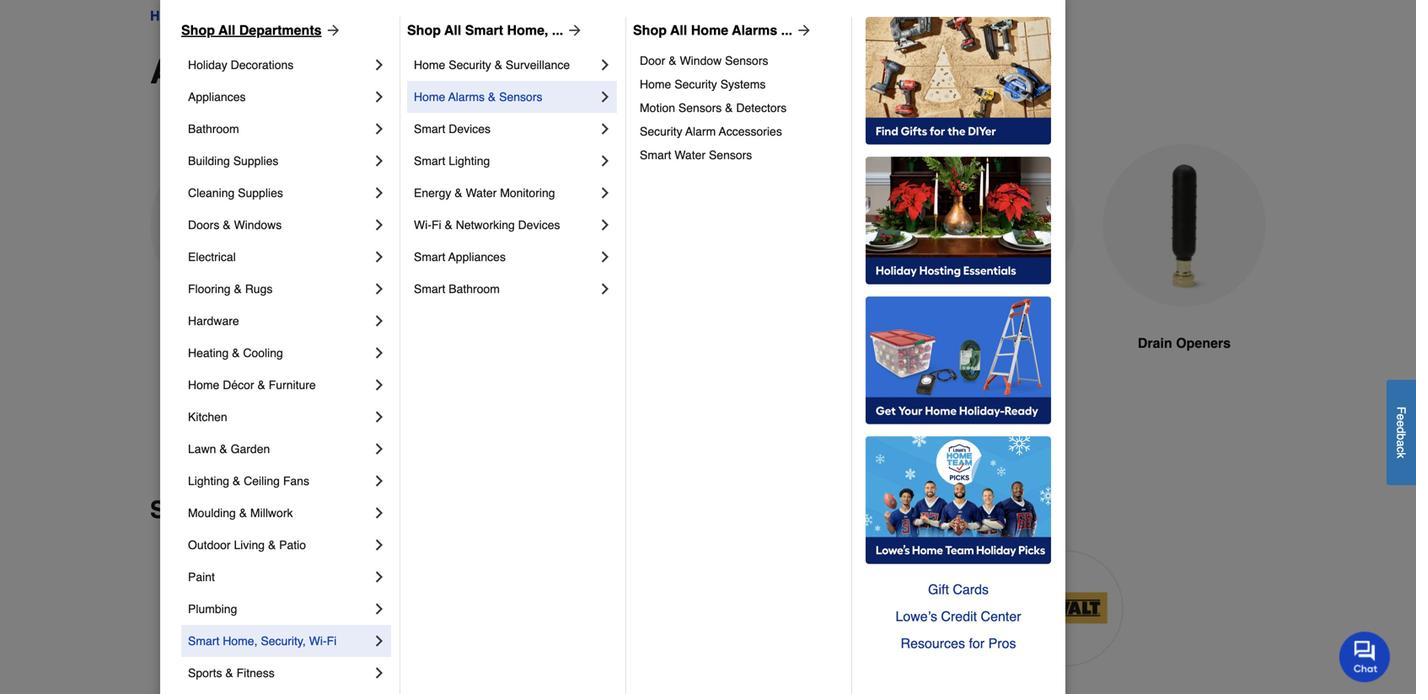 Task type: vqa. For each thing, say whether or not it's contained in the screenshot.
the right independent
no



Task type: locate. For each thing, give the bounding box(es) containing it.
plumbing up holiday decorations
[[202, 8, 264, 24]]

2 arrow right image from the left
[[793, 22, 813, 39]]

heating & cooling link
[[188, 337, 371, 369]]

smart inside "smart water sensors" link
[[640, 148, 671, 162]]

1 horizontal spatial all
[[444, 22, 461, 38]]

appliances link
[[188, 81, 371, 113]]

detectors
[[736, 101, 787, 115]]

security down window
[[675, 78, 717, 91]]

0 vertical spatial plungers
[[329, 8, 382, 24]]

smart appliances link
[[414, 241, 597, 273]]

wi-
[[414, 218, 432, 232], [309, 635, 327, 648]]

1 horizontal spatial arrow right image
[[793, 22, 813, 39]]

0 vertical spatial appliances
[[188, 90, 246, 104]]

shop up the holiday on the left top
[[181, 22, 215, 38]]

0 vertical spatial security
[[449, 58, 491, 72]]

paint
[[188, 571, 215, 584]]

0 vertical spatial home,
[[507, 22, 548, 38]]

a yellow jug of drano commercial line drain cleaner. image
[[531, 144, 695, 308]]

1 vertical spatial home,
[[223, 635, 258, 648]]

doors
[[188, 218, 220, 232]]

alarms inside 'shop all home alarms ...' "link"
[[732, 22, 778, 38]]

& left patio
[[268, 539, 276, 552]]

sensors down the security alarm accessories 'link'
[[709, 148, 752, 162]]

0 vertical spatial alarms
[[732, 22, 778, 38]]

plungers right departments
[[329, 8, 382, 24]]

smart bathroom
[[414, 282, 500, 296]]

1 vertical spatial appliances
[[448, 250, 506, 264]]

0 vertical spatial water
[[675, 148, 706, 162]]

sensors up smart devices link
[[499, 90, 543, 104]]

1 vertical spatial fi
[[327, 635, 337, 648]]

plungers
[[329, 8, 382, 24], [285, 52, 429, 91]]

resources
[[901, 636, 965, 652]]

furniture
[[269, 379, 316, 392]]

all inside "link"
[[670, 22, 687, 38]]

hand augers link
[[150, 144, 314, 394]]

1 vertical spatial water
[[466, 186, 497, 200]]

security inside the home security & surveillance link
[[449, 58, 491, 72]]

smart up energy
[[414, 154, 445, 168]]

2 horizontal spatial all
[[670, 22, 687, 38]]

... up door & window sensors link
[[781, 22, 793, 38]]

wi- down energy
[[414, 218, 432, 232]]

& up smart appliances
[[445, 218, 453, 232]]

0 vertical spatial openers
[[435, 8, 486, 24]]

drain snakes
[[951, 336, 1037, 351]]

& down the 'home security & surveillance'
[[488, 90, 496, 104]]

credit
[[941, 609, 977, 625]]

hardware
[[188, 315, 239, 328]]

water down alarm
[[675, 148, 706, 162]]

f e e d b a c k button
[[1387, 380, 1417, 486]]

1 vertical spatial plungers
[[285, 52, 429, 91]]

1 vertical spatial security
[[675, 78, 717, 91]]

fi right security,
[[327, 635, 337, 648]]

... for shop all home alarms ...
[[781, 22, 793, 38]]

0 horizontal spatial bathroom
[[188, 122, 239, 136]]

1 horizontal spatial wi-
[[414, 218, 432, 232]]

smart for smart appliances
[[414, 250, 445, 264]]

building
[[188, 154, 230, 168]]

2 vertical spatial security
[[640, 125, 683, 138]]

chevron right image for electrical
[[371, 249, 388, 266]]

wi-fi & networking devices
[[414, 218, 560, 232]]

chevron right image
[[371, 56, 388, 73], [371, 89, 388, 105], [371, 121, 388, 137], [371, 153, 388, 169], [371, 185, 388, 202], [597, 185, 614, 202], [597, 217, 614, 234], [371, 249, 388, 266], [597, 281, 614, 298], [371, 313, 388, 330], [371, 409, 388, 426], [371, 473, 388, 490], [371, 665, 388, 682]]

smart inside smart devices link
[[414, 122, 445, 136]]

1 horizontal spatial augers,
[[279, 8, 325, 24]]

snakes
[[990, 336, 1037, 351]]

2 vertical spatial openers
[[1176, 336, 1231, 351]]

chevron right image for sports & fitness
[[371, 665, 388, 682]]

chevron right image for smart bathroom
[[597, 281, 614, 298]]

supplies up windows
[[238, 186, 283, 200]]

arrow right image
[[563, 22, 584, 39], [793, 22, 813, 39]]

arrow right image up surveillance
[[563, 22, 584, 39]]

1 horizontal spatial bathroom
[[449, 282, 500, 296]]

0 horizontal spatial augers
[[227, 336, 274, 351]]

chevron right image for plumbing
[[371, 601, 388, 618]]

cobra logo. image
[[579, 551, 695, 667]]

1 vertical spatial openers
[[568, 52, 705, 91]]

ceiling
[[244, 475, 280, 488]]

0 vertical spatial augers,
[[279, 8, 325, 24]]

appliances down the holiday on the left top
[[188, 90, 246, 104]]

1 horizontal spatial augers
[[428, 336, 474, 351]]

smart down motion
[[640, 148, 671, 162]]

e
[[1395, 414, 1409, 421], [1395, 421, 1409, 427]]

appliances down networking
[[448, 250, 506, 264]]

smart up the 'home security & surveillance'
[[465, 22, 503, 38]]

chevron right image for home alarms & sensors
[[597, 89, 614, 105]]

augers
[[227, 336, 274, 351], [428, 336, 474, 351]]

chevron right image for wi-fi & networking devices
[[597, 217, 614, 234]]

3 shop from the left
[[633, 22, 667, 38]]

smart up sports
[[188, 635, 220, 648]]

chat invite button image
[[1340, 632, 1391, 683]]

0 horizontal spatial devices
[[449, 122, 491, 136]]

home décor & furniture link
[[188, 369, 371, 401]]

2 all from the left
[[444, 22, 461, 38]]

&
[[386, 8, 395, 24], [439, 52, 463, 91], [669, 54, 677, 67], [495, 58, 503, 72], [488, 90, 496, 104], [725, 101, 733, 115], [455, 186, 463, 200], [223, 218, 231, 232], [445, 218, 453, 232], [234, 282, 242, 296], [658, 336, 667, 351], [232, 347, 240, 360], [258, 379, 265, 392], [220, 443, 227, 456], [233, 475, 241, 488], [239, 507, 247, 520], [268, 539, 276, 552], [225, 667, 233, 680]]

chevron right image for flooring & rugs
[[371, 281, 388, 298]]

chevron right image for smart lighting
[[597, 153, 614, 169]]

smart
[[465, 22, 503, 38], [414, 122, 445, 136], [640, 148, 671, 162], [414, 154, 445, 168], [414, 250, 445, 264], [414, 282, 445, 296], [188, 635, 220, 648]]

3 all from the left
[[670, 22, 687, 38]]

plungers down arrow right image
[[285, 52, 429, 91]]

cooling
[[243, 347, 283, 360]]

1 horizontal spatial fi
[[432, 218, 442, 232]]

& right lawn
[[220, 443, 227, 456]]

0 vertical spatial supplies
[[233, 154, 279, 168]]

& right arrow right image
[[386, 8, 395, 24]]

alarms up 'smart devices'
[[448, 90, 485, 104]]

plumbing down "paint"
[[188, 603, 237, 616]]

smart for smart lighting
[[414, 154, 445, 168]]

security up 'home alarms & sensors'
[[449, 58, 491, 72]]

home, up sports & fitness
[[223, 635, 258, 648]]

water
[[675, 148, 706, 162], [466, 186, 497, 200]]

home for home décor & furniture
[[188, 379, 220, 392]]

0 horizontal spatial ...
[[552, 22, 563, 38]]

1 shop from the left
[[181, 22, 215, 38]]

0 vertical spatial devices
[[449, 122, 491, 136]]

1 horizontal spatial appliances
[[448, 250, 506, 264]]

1 horizontal spatial lighting
[[449, 154, 490, 168]]

augers, up holiday decorations link
[[279, 8, 325, 24]]

0 horizontal spatial alarms
[[448, 90, 485, 104]]

security
[[449, 58, 491, 72], [675, 78, 717, 91], [640, 125, 683, 138]]

bathroom link
[[188, 113, 371, 145]]

drain for drain openers
[[1138, 336, 1173, 351]]

2 augers from the left
[[428, 336, 474, 351]]

devices down 'home alarms & sensors'
[[449, 122, 491, 136]]

lawn
[[188, 443, 216, 456]]

bathroom down smart appliances
[[449, 282, 500, 296]]

sensors up alarm
[[679, 101, 722, 115]]

... inside "link"
[[781, 22, 793, 38]]

wi- right security,
[[309, 635, 327, 648]]

1 horizontal spatial openers
[[568, 52, 705, 91]]

0 horizontal spatial arrow right image
[[563, 22, 584, 39]]

a
[[1395, 440, 1409, 447]]

supplies for cleaning supplies
[[238, 186, 283, 200]]

0 horizontal spatial shop
[[181, 22, 215, 38]]

motion sensors & detectors
[[640, 101, 787, 115]]

brand
[[250, 497, 318, 524]]

& right cleaners
[[658, 336, 667, 351]]

machine augers
[[371, 336, 474, 351]]

augers, down shop all departments
[[150, 52, 276, 91]]

smart inside smart bathroom link
[[414, 282, 445, 296]]

accessories
[[719, 125, 782, 138]]

holiday
[[188, 58, 227, 72]]

security inside 'link'
[[640, 125, 683, 138]]

shop up door
[[633, 22, 667, 38]]

smart devices
[[414, 122, 491, 136]]

& left rugs
[[234, 282, 242, 296]]

supplies for building supplies
[[233, 154, 279, 168]]

a black rubber plunger. image
[[722, 144, 885, 308]]

devices down "monitoring"
[[518, 218, 560, 232]]

& left the ceiling
[[233, 475, 241, 488]]

1 augers from the left
[[227, 336, 274, 351]]

smart inside smart lighting link
[[414, 154, 445, 168]]

alarms up door & window sensors link
[[732, 22, 778, 38]]

0 vertical spatial augers, plungers & drain openers
[[279, 8, 486, 24]]

arrow right image
[[322, 22, 342, 39]]

alarms inside home alarms & sensors link
[[448, 90, 485, 104]]

e up "d"
[[1395, 414, 1409, 421]]

security inside home security systems link
[[675, 78, 717, 91]]

resources for pros link
[[866, 631, 1051, 658]]

sensors up the systems
[[725, 54, 769, 67]]

security down motion
[[640, 125, 683, 138]]

0 vertical spatial bathroom
[[188, 122, 239, 136]]

all up the 'home security & surveillance'
[[444, 22, 461, 38]]

appliances inside smart appliances link
[[448, 250, 506, 264]]

shop up the 'home security & surveillance'
[[407, 22, 441, 38]]

1 vertical spatial alarms
[[448, 90, 485, 104]]

1 horizontal spatial ...
[[781, 22, 793, 38]]

fans
[[283, 475, 309, 488]]

all for smart
[[444, 22, 461, 38]]

smart inside smart home, security, wi-fi link
[[188, 635, 220, 648]]

orange drain snakes. image
[[912, 144, 1076, 308]]

home,
[[507, 22, 548, 38], [223, 635, 258, 648]]

augers, plungers & drain openers
[[279, 8, 486, 24], [150, 52, 705, 91]]

holiday hosting essentials. image
[[866, 157, 1051, 285]]

patio
[[279, 539, 306, 552]]

supplies up cleaning supplies
[[233, 154, 279, 168]]

1 vertical spatial devices
[[518, 218, 560, 232]]

chevron right image for kitchen
[[371, 409, 388, 426]]

shop
[[181, 22, 215, 38], [407, 22, 441, 38], [633, 22, 667, 38]]

fi down energy
[[432, 218, 442, 232]]

all for departments
[[219, 22, 235, 38]]

1 vertical spatial supplies
[[238, 186, 283, 200]]

zep logo. image
[[293, 551, 409, 667]]

2 ... from the left
[[781, 22, 793, 38]]

door & window sensors
[[640, 54, 769, 67]]

1 vertical spatial lighting
[[188, 475, 229, 488]]

2 horizontal spatial shop
[[633, 22, 667, 38]]

arrow right image inside 'shop all home alarms ...' "link"
[[793, 22, 813, 39]]

electrical link
[[188, 241, 371, 273]]

doors & windows link
[[188, 209, 371, 241]]

chevron right image for holiday decorations
[[371, 56, 388, 73]]

0 horizontal spatial all
[[219, 22, 235, 38]]

water up networking
[[466, 186, 497, 200]]

smart down smart appliances
[[414, 282, 445, 296]]

smart up the smart lighting
[[414, 122, 445, 136]]

shop inside "link"
[[633, 22, 667, 38]]

supplies
[[233, 154, 279, 168], [238, 186, 283, 200]]

1 horizontal spatial shop
[[407, 22, 441, 38]]

plumbing link up holiday decorations
[[202, 6, 264, 26]]

holiday decorations
[[188, 58, 294, 72]]

drain inside drain cleaners & chemicals
[[559, 336, 593, 351]]

smart water sensors
[[640, 148, 752, 162]]

& right sports
[[225, 667, 233, 680]]

arrow right image inside shop all smart home, ... link
[[563, 22, 584, 39]]

0 horizontal spatial lighting
[[188, 475, 229, 488]]

lighting up the energy & water monitoring
[[449, 154, 490, 168]]

home alarms & sensors
[[414, 90, 543, 104]]

chevron right image for lighting & ceiling fans
[[371, 473, 388, 490]]

plumbing
[[202, 8, 264, 24], [188, 603, 237, 616]]

1 horizontal spatial alarms
[[732, 22, 778, 38]]

sensors
[[725, 54, 769, 67], [499, 90, 543, 104], [679, 101, 722, 115], [709, 148, 752, 162]]

e up the 'b'
[[1395, 421, 1409, 427]]

heating
[[188, 347, 229, 360]]

home décor & furniture
[[188, 379, 316, 392]]

1 all from the left
[[219, 22, 235, 38]]

1 vertical spatial plumbing
[[188, 603, 237, 616]]

gift
[[928, 582, 949, 598]]

security for systems
[[675, 78, 717, 91]]

sensors inside motion sensors & detectors link
[[679, 101, 722, 115]]

smart home, security, wi-fi link
[[188, 626, 371, 658]]

smart inside smart appliances link
[[414, 250, 445, 264]]

shop for shop all smart home, ...
[[407, 22, 441, 38]]

all up window
[[670, 22, 687, 38]]

alarm
[[686, 125, 716, 138]]

1 vertical spatial wi-
[[309, 635, 327, 648]]

lighting up moulding
[[188, 475, 229, 488]]

chevron right image for cleaning supplies
[[371, 185, 388, 202]]

chevron right image for home décor & furniture
[[371, 377, 388, 394]]

wi-fi & networking devices link
[[414, 209, 597, 241]]

1 arrow right image from the left
[[563, 22, 584, 39]]

appliances inside appliances link
[[188, 90, 246, 104]]

holiday decorations link
[[188, 49, 371, 81]]

plumbing link up security,
[[188, 594, 371, 626]]

bathroom up building
[[188, 122, 239, 136]]

smart up smart bathroom
[[414, 250, 445, 264]]

0 horizontal spatial openers
[[435, 8, 486, 24]]

chevron right image for smart home, security, wi-fi
[[371, 633, 388, 650]]

smart for smart water sensors
[[640, 148, 671, 162]]

drain for drain cleaners & chemicals
[[559, 336, 593, 351]]

...
[[552, 22, 563, 38], [781, 22, 793, 38]]

1 horizontal spatial devices
[[518, 218, 560, 232]]

alarms
[[732, 22, 778, 38], [448, 90, 485, 104]]

openers
[[435, 8, 486, 24], [568, 52, 705, 91], [1176, 336, 1231, 351]]

... up surveillance
[[552, 22, 563, 38]]

building supplies
[[188, 154, 279, 168]]

chevron right image
[[597, 56, 614, 73], [597, 89, 614, 105], [597, 121, 614, 137], [597, 153, 614, 169], [371, 217, 388, 234], [597, 249, 614, 266], [371, 281, 388, 298], [371, 345, 388, 362], [371, 377, 388, 394], [371, 441, 388, 458], [371, 505, 388, 522], [371, 537, 388, 554], [371, 569, 388, 586], [371, 601, 388, 618], [371, 633, 388, 650]]

1 e from the top
[[1395, 414, 1409, 421]]

chevron right image for paint
[[371, 569, 388, 586]]

augers,
[[279, 8, 325, 24], [150, 52, 276, 91]]

1 ... from the left
[[552, 22, 563, 38]]

all up holiday decorations
[[219, 22, 235, 38]]

lowe's
[[896, 609, 938, 625]]

1 vertical spatial augers,
[[150, 52, 276, 91]]

fi
[[432, 218, 442, 232], [327, 635, 337, 648]]

0 vertical spatial wi-
[[414, 218, 432, 232]]

smart lighting link
[[414, 145, 597, 177]]

0 horizontal spatial appliances
[[188, 90, 246, 104]]

sensors inside door & window sensors link
[[725, 54, 769, 67]]

2 shop from the left
[[407, 22, 441, 38]]

flooring
[[188, 282, 231, 296]]

arrow right image up door & window sensors link
[[793, 22, 813, 39]]

c
[[1395, 447, 1409, 453]]

home, up surveillance
[[507, 22, 548, 38]]

0 vertical spatial plumbing
[[202, 8, 264, 24]]

shop all home alarms ...
[[633, 22, 793, 38]]

drain for drain snakes
[[951, 336, 986, 351]]

all for home
[[670, 22, 687, 38]]

home security systems link
[[640, 73, 840, 96]]

0 horizontal spatial home,
[[223, 635, 258, 648]]

motion sensors & detectors link
[[640, 96, 840, 120]]

bathroom
[[188, 122, 239, 136], [449, 282, 500, 296]]

chevron right image for smart appliances
[[597, 249, 614, 266]]



Task type: describe. For each thing, give the bounding box(es) containing it.
outdoor
[[188, 539, 231, 552]]

& left millwork
[[239, 507, 247, 520]]

outdoor living & patio link
[[188, 530, 371, 562]]

chevron right image for building supplies
[[371, 153, 388, 169]]

security for &
[[449, 58, 491, 72]]

gift cards link
[[866, 577, 1051, 604]]

motion
[[640, 101, 675, 115]]

smart inside shop all smart home, ... link
[[465, 22, 503, 38]]

lawn & garden link
[[188, 433, 371, 465]]

& right doors
[[223, 218, 231, 232]]

sports & fitness
[[188, 667, 275, 680]]

get your home holiday-ready. image
[[866, 297, 1051, 425]]

shop all smart home, ...
[[407, 22, 563, 38]]

1 vertical spatial plumbing link
[[188, 594, 371, 626]]

kitchen
[[188, 411, 227, 424]]

hand
[[190, 336, 224, 351]]

shop for shop all home alarms ...
[[633, 22, 667, 38]]

shop
[[150, 497, 209, 524]]

kitchen link
[[188, 401, 371, 433]]

outdoor living & patio
[[188, 539, 306, 552]]

& down 'shop all smart home, ...'
[[439, 52, 463, 91]]

& right energy
[[455, 186, 463, 200]]

window
[[680, 54, 722, 67]]

a brass craft music wire machine auger. image
[[341, 144, 504, 308]]

moulding & millwork link
[[188, 497, 371, 530]]

sensors inside "smart water sensors" link
[[709, 148, 752, 162]]

security,
[[261, 635, 306, 648]]

gift cards
[[928, 582, 989, 598]]

& left cooling
[[232, 347, 240, 360]]

energy & water monitoring link
[[414, 177, 597, 209]]

by
[[216, 497, 243, 524]]

home for home security & surveillance
[[414, 58, 445, 72]]

1 horizontal spatial water
[[675, 148, 706, 162]]

decorations
[[231, 58, 294, 72]]

a cobra rubber bladder with brass fitting. image
[[1103, 144, 1266, 308]]

lowe's credit center link
[[866, 604, 1051, 631]]

smart appliances
[[414, 250, 506, 264]]

center
[[981, 609, 1022, 625]]

shop for shop all departments
[[181, 22, 215, 38]]

hand augers
[[190, 336, 274, 351]]

heating & cooling
[[188, 347, 283, 360]]

chevron right image for hardware
[[371, 313, 388, 330]]

flooring & rugs
[[188, 282, 273, 296]]

smart for smart bathroom
[[414, 282, 445, 296]]

chevron right image for bathroom
[[371, 121, 388, 137]]

0 vertical spatial plumbing link
[[202, 6, 264, 26]]

lighting & ceiling fans link
[[188, 465, 371, 497]]

f
[[1395, 407, 1409, 414]]

fitness
[[237, 667, 275, 680]]

sports & fitness link
[[188, 658, 371, 690]]

& right door
[[669, 54, 677, 67]]

1 vertical spatial augers, plungers & drain openers
[[150, 52, 705, 91]]

1 vertical spatial bathroom
[[449, 282, 500, 296]]

resources for pros
[[901, 636, 1016, 652]]

rugs
[[245, 282, 273, 296]]

augers for hand augers
[[227, 336, 274, 351]]

chevron right image for moulding & millwork
[[371, 505, 388, 522]]

2 e from the top
[[1395, 421, 1409, 427]]

sensors inside home alarms & sensors link
[[499, 90, 543, 104]]

& right 'décor'
[[258, 379, 265, 392]]

cleaners
[[597, 336, 654, 351]]

energy & water monitoring
[[414, 186, 555, 200]]

cards
[[953, 582, 989, 598]]

departments
[[239, 22, 322, 38]]

chevron right image for home security & surveillance
[[597, 56, 614, 73]]

living
[[234, 539, 265, 552]]

cleaning
[[188, 186, 235, 200]]

chevron right image for lawn & garden
[[371, 441, 388, 458]]

chemicals
[[579, 356, 647, 371]]

1 horizontal spatial home,
[[507, 22, 548, 38]]

millwork
[[250, 507, 293, 520]]

shop all departments
[[181, 22, 322, 38]]

0 horizontal spatial fi
[[327, 635, 337, 648]]

cleaning supplies
[[188, 186, 283, 200]]

monitoring
[[500, 186, 555, 200]]

0 horizontal spatial wi-
[[309, 635, 327, 648]]

... for shop all smart home, ...
[[552, 22, 563, 38]]

0 vertical spatial fi
[[432, 218, 442, 232]]

décor
[[223, 379, 254, 392]]

lowe's credit center
[[896, 609, 1022, 625]]

augers, plungers & drain openers link
[[279, 6, 486, 26]]

& inside drain cleaners & chemicals
[[658, 336, 667, 351]]

security alarm accessories
[[640, 125, 782, 138]]

home for home
[[150, 8, 188, 24]]

smart for smart home, security, wi-fi
[[188, 635, 220, 648]]

drain cleaners & chemicals
[[559, 336, 667, 371]]

shop by brand
[[150, 497, 318, 524]]

& up home alarms & sensors link
[[495, 58, 503, 72]]

lighting & ceiling fans
[[188, 475, 309, 488]]

find gifts for the diyer. image
[[866, 17, 1051, 145]]

home security & surveillance
[[414, 58, 570, 72]]

smart water sensors link
[[640, 143, 840, 167]]

flooring & rugs link
[[188, 273, 371, 305]]

augers for machine augers
[[428, 336, 474, 351]]

chevron right image for heating & cooling
[[371, 345, 388, 362]]

home inside "link"
[[691, 22, 729, 38]]

chevron right image for energy & water monitoring
[[597, 185, 614, 202]]

security alarm accessories link
[[640, 120, 840, 143]]

networking
[[456, 218, 515, 232]]

& up the security alarm accessories 'link'
[[725, 101, 733, 115]]

korky logo. image
[[865, 551, 981, 667]]

& inside 'link'
[[225, 667, 233, 680]]

paint link
[[188, 562, 371, 594]]

drain cleaners & chemicals link
[[531, 144, 695, 414]]

arrow right image for shop all smart home, ...
[[563, 22, 584, 39]]

doors & windows
[[188, 218, 282, 232]]

0 horizontal spatial augers,
[[150, 52, 276, 91]]

energy
[[414, 186, 451, 200]]

shop all departments link
[[181, 20, 342, 40]]

door & window sensors link
[[640, 49, 840, 73]]

d
[[1395, 427, 1409, 434]]

home security & surveillance link
[[414, 49, 597, 81]]

dewalt logo. image
[[1008, 551, 1124, 667]]

electrical
[[188, 250, 236, 264]]

shop all home alarms ... link
[[633, 20, 813, 40]]

lowe's home team holiday picks. image
[[866, 437, 1051, 565]]

drain snakes link
[[912, 144, 1076, 394]]

garden
[[231, 443, 270, 456]]

smart lighting
[[414, 154, 490, 168]]

smart home, security, wi-fi
[[188, 635, 337, 648]]

moulding
[[188, 507, 236, 520]]

machine augers link
[[341, 144, 504, 394]]

chevron right image for outdoor living & patio
[[371, 537, 388, 554]]

home for home alarms & sensors
[[414, 90, 445, 104]]

chevron right image for appliances
[[371, 89, 388, 105]]

a kobalt music wire drain hand auger. image
[[150, 144, 314, 308]]

arrow right image for shop all home alarms ...
[[793, 22, 813, 39]]

moulding & millwork
[[188, 507, 293, 520]]

chevron right image for doors & windows
[[371, 217, 388, 234]]

smart for smart devices
[[414, 122, 445, 136]]

chevron right image for smart devices
[[597, 121, 614, 137]]

home for home security systems
[[640, 78, 671, 91]]

systems
[[721, 78, 766, 91]]

door
[[640, 54, 666, 67]]

smart bathroom link
[[414, 273, 597, 305]]

0 horizontal spatial water
[[466, 186, 497, 200]]

2 horizontal spatial openers
[[1176, 336, 1231, 351]]

0 vertical spatial lighting
[[449, 154, 490, 168]]



